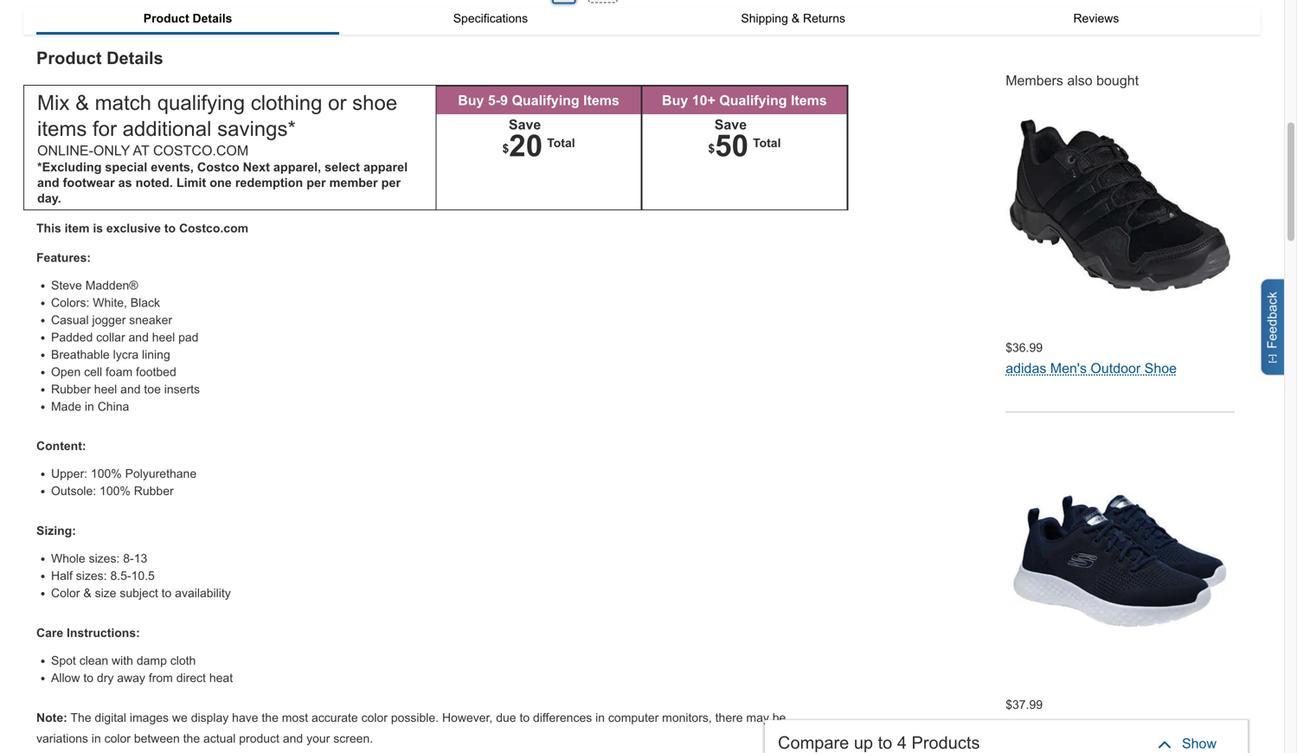 Task type: vqa. For each thing, say whether or not it's contained in the screenshot.
TOTAL for 50
yes



Task type: locate. For each thing, give the bounding box(es) containing it.
care
[[36, 626, 63, 640]]

$ down 10+
[[708, 142, 715, 155]]

& left returns
[[792, 12, 800, 25]]

2 $ from the left
[[708, 142, 715, 155]]

1 qualifying from the left
[[512, 93, 580, 108]]

buy inside buy 5-9 qualifying items save
[[458, 93, 484, 108]]

$
[[502, 142, 509, 155], [708, 142, 715, 155]]

$ for 20
[[502, 142, 509, 155]]

$36.99
[[1006, 341, 1043, 354]]

rubber down the polyurethane
[[134, 484, 174, 498]]

*excluding
[[37, 160, 102, 174]]

heel up china at left bottom
[[94, 382, 117, 396]]

heel up lining at top left
[[152, 330, 175, 344]]

1 horizontal spatial qualifying
[[720, 93, 787, 108]]

item
[[65, 221, 90, 235]]

savings*
[[217, 117, 296, 140]]

additional
[[123, 117, 212, 140]]

the
[[70, 711, 91, 725]]

& left size
[[83, 587, 91, 600]]

1 vertical spatial 100%
[[100, 484, 131, 498]]

reviews
[[1074, 12, 1119, 25]]

1 horizontal spatial product
[[143, 12, 189, 25]]

1 vertical spatial rubber
[[134, 484, 174, 498]]

as
[[118, 176, 132, 190]]

2 buy from the left
[[662, 93, 688, 108]]

sizes:
[[89, 552, 120, 565], [76, 569, 107, 583]]

or
[[328, 92, 347, 114]]

1 vertical spatial color
[[104, 732, 131, 745]]

0 horizontal spatial items
[[584, 93, 620, 108]]

to left dry
[[83, 671, 94, 685]]

0 horizontal spatial qualifying
[[512, 93, 580, 108]]

padded
[[51, 330, 93, 344]]

0 horizontal spatial buy
[[458, 93, 484, 108]]

1 buy from the left
[[458, 93, 484, 108]]

0 horizontal spatial save
[[509, 117, 541, 133]]

and down most
[[283, 732, 303, 745]]

compare products region
[[765, 720, 1248, 753]]

& inside mix & match qualifying clothing or shoe items for additional savings* online-only at costco.com *excluding special events, costco next apparel, select apparel and footwear as noted. limit one redemption per member per day.
[[75, 92, 89, 114]]

save inside buy 5-9 qualifying items save
[[509, 117, 541, 133]]

color
[[361, 711, 388, 725], [104, 732, 131, 745]]

2 items from the left
[[791, 93, 827, 108]]

1 items from the left
[[584, 93, 620, 108]]

total right the 20
[[547, 136, 575, 150]]

1 vertical spatial &
[[75, 92, 89, 114]]

1 horizontal spatial details
[[193, 12, 232, 25]]

2 per from the left
[[381, 176, 401, 190]]

only
[[93, 143, 130, 159]]

shoe
[[1145, 361, 1177, 376]]

in down digital
[[92, 732, 101, 745]]

1 horizontal spatial $
[[708, 142, 715, 155]]

100%
[[91, 467, 122, 481], [100, 484, 131, 498]]

is
[[93, 221, 103, 235]]

in inside steve madden® colors: white, black casual jogger sneaker padded collar and heel pad breathable lycra lining open cell foam footbed rubber heel and toe inserts made in china
[[85, 400, 94, 413]]

per down apparel on the top left
[[381, 176, 401, 190]]

0 horizontal spatial per
[[307, 176, 326, 190]]

1 horizontal spatial color
[[361, 711, 388, 725]]

between
[[134, 732, 180, 745]]

details
[[193, 12, 232, 25], [107, 49, 163, 68]]

0 vertical spatial heel
[[152, 330, 175, 344]]

0 horizontal spatial total
[[547, 136, 575, 150]]

in
[[85, 400, 94, 413], [596, 711, 605, 725], [92, 732, 101, 745]]

2 vertical spatial in
[[92, 732, 101, 745]]

to inside whole sizes: 8-13 half sizes: 8.5-10.5 color & size subject to availability
[[162, 587, 172, 600]]

1 vertical spatial in
[[596, 711, 605, 725]]

made
[[51, 400, 81, 413]]

10+
[[692, 93, 716, 108]]

color down digital
[[104, 732, 131, 745]]

in left computer
[[596, 711, 605, 725]]

1 vertical spatial heel
[[94, 382, 117, 396]]

total right 50
[[753, 136, 781, 150]]

1 per from the left
[[307, 176, 326, 190]]

items inside buy 10+ qualifying items save
[[791, 93, 827, 108]]

0 horizontal spatial rubber
[[51, 382, 91, 396]]

be
[[773, 711, 786, 725]]

madden®
[[85, 279, 138, 292]]

$ inside $ 20 total
[[502, 142, 509, 155]]

show button
[[1155, 733, 1222, 753]]

buy
[[458, 93, 484, 108], [662, 93, 688, 108]]

to inside compare products region
[[878, 733, 893, 752]]

and up day.
[[37, 176, 59, 190]]

buy left 10+
[[662, 93, 688, 108]]

qualifying right 9
[[512, 93, 580, 108]]

1 horizontal spatial heel
[[152, 330, 175, 344]]

costco.com
[[179, 221, 248, 235]]

product details
[[143, 12, 232, 25], [36, 49, 163, 68]]

2 total from the left
[[753, 136, 781, 150]]

2 qualifying from the left
[[720, 93, 787, 108]]

1 save from the left
[[509, 117, 541, 133]]

skechers men's lite foam sneaker link
[[1006, 718, 1225, 733]]

to
[[164, 221, 176, 235], [162, 587, 172, 600], [83, 671, 94, 685], [520, 711, 530, 725], [878, 733, 893, 752]]

rubber
[[51, 382, 91, 396], [134, 484, 174, 498]]

save inside buy 10+ qualifying items save
[[715, 117, 747, 133]]

100% right outsole:
[[100, 484, 131, 498]]

1 vertical spatial details
[[107, 49, 163, 68]]

0 vertical spatial rubber
[[51, 382, 91, 396]]

13
[[134, 552, 147, 565]]

8-
[[123, 552, 134, 565]]

buy 5-9 qualifying items save
[[458, 93, 620, 133]]

collar
[[96, 330, 125, 344]]

1 $ from the left
[[502, 142, 509, 155]]

$ down 9
[[502, 142, 509, 155]]

half
[[51, 569, 73, 583]]

0 horizontal spatial heel
[[94, 382, 117, 396]]

sizes: up size
[[76, 569, 107, 583]]

qualifying
[[157, 92, 245, 114]]

buy left 5-
[[458, 93, 484, 108]]

sizes: up the 8.5-
[[89, 552, 120, 565]]

to right subject
[[162, 587, 172, 600]]

1 horizontal spatial buy
[[662, 93, 688, 108]]

total inside $ 20 total
[[547, 136, 575, 150]]

per
[[307, 176, 326, 190], [381, 176, 401, 190]]

white,
[[93, 296, 127, 309]]

1 horizontal spatial items
[[791, 93, 827, 108]]

None radio
[[552, 0, 576, 4], [589, 0, 618, 3], [552, 0, 576, 4], [589, 0, 618, 3]]

1 vertical spatial product
[[36, 49, 102, 68]]

the down the we
[[183, 732, 200, 745]]

heel
[[152, 330, 175, 344], [94, 382, 117, 396]]

to right exclusive
[[164, 221, 176, 235]]

1 total from the left
[[547, 136, 575, 150]]

mix
[[37, 92, 70, 114]]

1 horizontal spatial save
[[715, 117, 747, 133]]

qualifying inside buy 5-9 qualifying items save
[[512, 93, 580, 108]]

to left 4 at bottom
[[878, 733, 893, 752]]

bought
[[1097, 73, 1139, 88]]

1 horizontal spatial total
[[753, 136, 781, 150]]

rubber inside upper: 100% polyurethane outsole: 100% rubber
[[134, 484, 174, 498]]

per down 'apparel,'
[[307, 176, 326, 190]]

1 horizontal spatial per
[[381, 176, 401, 190]]

the up product in the bottom of the page
[[262, 711, 279, 725]]

clean
[[79, 654, 108, 668]]

& right mix
[[75, 92, 89, 114]]

breathable
[[51, 348, 110, 361]]

compare
[[778, 733, 849, 752]]

special
[[105, 160, 147, 174]]

1 vertical spatial the
[[183, 732, 200, 745]]

0 vertical spatial the
[[262, 711, 279, 725]]

details up "match"
[[107, 49, 163, 68]]

and inside the digital images we display have the most accurate color possible. however, due to differences in computer monitors, there may be variations in color between the actual product and your screen.
[[283, 732, 303, 745]]

4
[[897, 733, 907, 752]]

0 vertical spatial &
[[792, 12, 800, 25]]

reviews link
[[945, 8, 1248, 28]]

total inside $ 50 total
[[753, 136, 781, 150]]

0 horizontal spatial $
[[502, 142, 509, 155]]

0 horizontal spatial the
[[183, 732, 200, 745]]

black
[[131, 296, 160, 309]]

1 horizontal spatial rubber
[[134, 484, 174, 498]]

steve madden® colors: white, black casual jogger sneaker padded collar and heel pad breathable lycra lining open cell foam footbed rubber heel and toe inserts made in china
[[51, 279, 200, 413]]

total
[[547, 136, 575, 150], [753, 136, 781, 150]]

lining
[[142, 348, 170, 361]]

availability
[[175, 587, 231, 600]]

rubber up made
[[51, 382, 91, 396]]

digital
[[95, 711, 126, 725]]

0 vertical spatial product details
[[143, 12, 232, 25]]

buy for 50
[[662, 93, 688, 108]]

product details up "match"
[[36, 49, 163, 68]]

heat
[[209, 671, 233, 685]]

2 vertical spatial &
[[83, 587, 91, 600]]

spot
[[51, 654, 76, 668]]

show
[[1182, 736, 1217, 751]]

outdoor
[[1091, 361, 1141, 376]]

1 vertical spatial product details
[[36, 49, 163, 68]]

shipping & returns
[[741, 12, 846, 25]]

buy inside buy 10+ qualifying items save
[[662, 93, 688, 108]]

inserts
[[164, 382, 200, 396]]

0 vertical spatial product
[[143, 12, 189, 25]]

2 save from the left
[[715, 117, 747, 133]]

qualifying up $ 50 total
[[720, 93, 787, 108]]

0 vertical spatial in
[[85, 400, 94, 413]]

in right made
[[85, 400, 94, 413]]

care instructions:
[[36, 626, 140, 640]]

we
[[172, 711, 188, 725]]

0 horizontal spatial details
[[107, 49, 163, 68]]

qualifying
[[512, 93, 580, 108], [720, 93, 787, 108]]

100% up outsole:
[[91, 467, 122, 481]]

subject
[[120, 587, 158, 600]]

mix & match qualifying clothing or shoe items for additional savings* online-only at costco.com *excluding special events, costco next apparel, select apparel and footwear as noted. limit one redemption per member per day.
[[37, 92, 408, 205]]

costco
[[197, 160, 239, 174]]

lycra
[[113, 348, 139, 361]]

to right due
[[520, 711, 530, 725]]

option group
[[552, 0, 939, 12]]

qualifying inside buy 10+ qualifying items save
[[720, 93, 787, 108]]

$ inside $ 50 total
[[708, 142, 715, 155]]

product details up qualifying
[[143, 12, 232, 25]]

0 vertical spatial 100%
[[91, 467, 122, 481]]

may
[[746, 711, 769, 725]]

details up qualifying
[[193, 12, 232, 25]]

shoe
[[352, 92, 397, 114]]

color up screen.
[[361, 711, 388, 725]]

the
[[262, 711, 279, 725], [183, 732, 200, 745]]



Task type: describe. For each thing, give the bounding box(es) containing it.
men's
[[1051, 361, 1087, 376]]

costco.com
[[153, 143, 249, 159]]

redemption
[[235, 176, 303, 190]]

match
[[95, 92, 151, 114]]

display
[[191, 711, 229, 725]]

feedback
[[1265, 292, 1280, 349]]

50
[[715, 129, 749, 163]]

adidas men's outdoor shoe image
[[1006, 91, 1235, 320]]

have
[[232, 711, 258, 725]]

images
[[130, 711, 169, 725]]

however,
[[442, 711, 493, 725]]

members also bought
[[1006, 73, 1139, 88]]

adidas
[[1006, 361, 1047, 376]]

skechers
[[1006, 718, 1064, 733]]

shipping & returns link
[[642, 8, 945, 28]]

$ 50 total
[[708, 129, 781, 163]]

20
[[509, 129, 543, 163]]

one
[[210, 176, 232, 190]]

next
[[243, 160, 270, 174]]

buy for 20
[[458, 93, 484, 108]]

1 vertical spatial sizes:
[[76, 569, 107, 583]]

computer
[[608, 711, 659, 725]]

rubber inside steve madden® colors: white, black casual jogger sneaker padded collar and heel pad breathable lycra lining open cell foam footbed rubber heel and toe inserts made in china
[[51, 382, 91, 396]]

compare up to 4 products
[[778, 733, 980, 752]]

foam
[[1134, 718, 1170, 733]]

most
[[282, 711, 308, 725]]

select
[[325, 160, 360, 174]]

and down foam
[[120, 382, 141, 396]]

returns
[[803, 12, 846, 25]]

spot clean with damp cloth allow to dry away from direct heat
[[51, 654, 233, 685]]

apparel
[[363, 160, 408, 174]]

& for mix
[[75, 92, 89, 114]]

this
[[36, 221, 61, 235]]

this item is exclusive to costco.com
[[36, 221, 248, 235]]

content:
[[36, 439, 86, 453]]

men's
[[1068, 718, 1104, 733]]

cloth
[[170, 654, 196, 668]]

monitors,
[[662, 711, 712, 725]]

adidas men's outdoor shoe link
[[1006, 361, 1177, 376]]

allow
[[51, 671, 80, 685]]

sneaker
[[129, 313, 172, 327]]

to inside spot clean with damp cloth allow to dry away from direct heat
[[83, 671, 94, 685]]

0 vertical spatial details
[[193, 12, 232, 25]]

whole sizes: 8-13 half sizes: 8.5-10.5 color & size subject to availability
[[51, 552, 231, 600]]

limit
[[176, 176, 206, 190]]

total for 20
[[547, 136, 575, 150]]

variations
[[36, 732, 88, 745]]

there
[[716, 711, 743, 725]]

8.5-
[[110, 569, 131, 583]]

direct
[[176, 671, 206, 685]]

and inside mix & match qualifying clothing or shoe items for additional savings* online-only at costco.com *excluding special events, costco next apparel, select apparel and footwear as noted. limit one redemption per member per day.
[[37, 176, 59, 190]]

with
[[112, 654, 133, 668]]

open
[[51, 365, 81, 378]]

and down 'sneaker'
[[129, 330, 149, 344]]

total for 50
[[753, 136, 781, 150]]

0 vertical spatial color
[[361, 711, 388, 725]]

specifications
[[453, 12, 528, 25]]

0 horizontal spatial color
[[104, 732, 131, 745]]

upper:
[[51, 467, 87, 481]]

feedback link
[[1261, 279, 1291, 376]]

up
[[854, 733, 873, 752]]

9
[[500, 93, 508, 108]]

skechers men's lite foam sneaker image
[[1006, 448, 1235, 677]]

damp
[[137, 654, 167, 668]]

shipping
[[741, 12, 788, 25]]

product
[[239, 732, 280, 745]]

from
[[149, 671, 173, 685]]

& for shipping
[[792, 12, 800, 25]]

steve
[[51, 279, 82, 292]]

apparel,
[[273, 160, 321, 174]]

footbed
[[136, 365, 176, 378]]

& inside whole sizes: 8-13 half sizes: 8.5-10.5 color & size subject to availability
[[83, 587, 91, 600]]

dry
[[97, 671, 114, 685]]

0 vertical spatial sizes:
[[89, 552, 120, 565]]

toe
[[144, 382, 161, 396]]

$ for 50
[[708, 142, 715, 155]]

colors:
[[51, 296, 89, 309]]

products
[[912, 733, 980, 752]]

sneaker
[[1174, 718, 1225, 733]]

to inside the digital images we display have the most accurate color possible. however, due to differences in computer monitors, there may be variations in color between the actual product and your screen.
[[520, 711, 530, 725]]

due
[[496, 711, 516, 725]]

your
[[306, 732, 330, 745]]

1 horizontal spatial the
[[262, 711, 279, 725]]

footwear
[[63, 176, 115, 190]]

accurate
[[312, 711, 358, 725]]

the digital images we display have the most accurate color possible. however, due to differences in computer monitors, there may be variations in color between the actual product and your screen.
[[36, 711, 786, 745]]

$37.99
[[1006, 698, 1043, 712]]

0 horizontal spatial product
[[36, 49, 102, 68]]

for
[[93, 117, 117, 140]]

at
[[133, 143, 149, 159]]

instructions:
[[67, 626, 140, 640]]

noted.
[[136, 176, 173, 190]]

$36.99 adidas men's outdoor shoe
[[1006, 341, 1177, 376]]

whole
[[51, 552, 85, 565]]

members
[[1006, 73, 1064, 88]]

items inside buy 5-9 qualifying items save
[[584, 93, 620, 108]]

$37.99 skechers men's lite foam sneaker
[[1006, 698, 1225, 733]]

events,
[[151, 160, 194, 174]]

features:
[[36, 251, 91, 264]]



